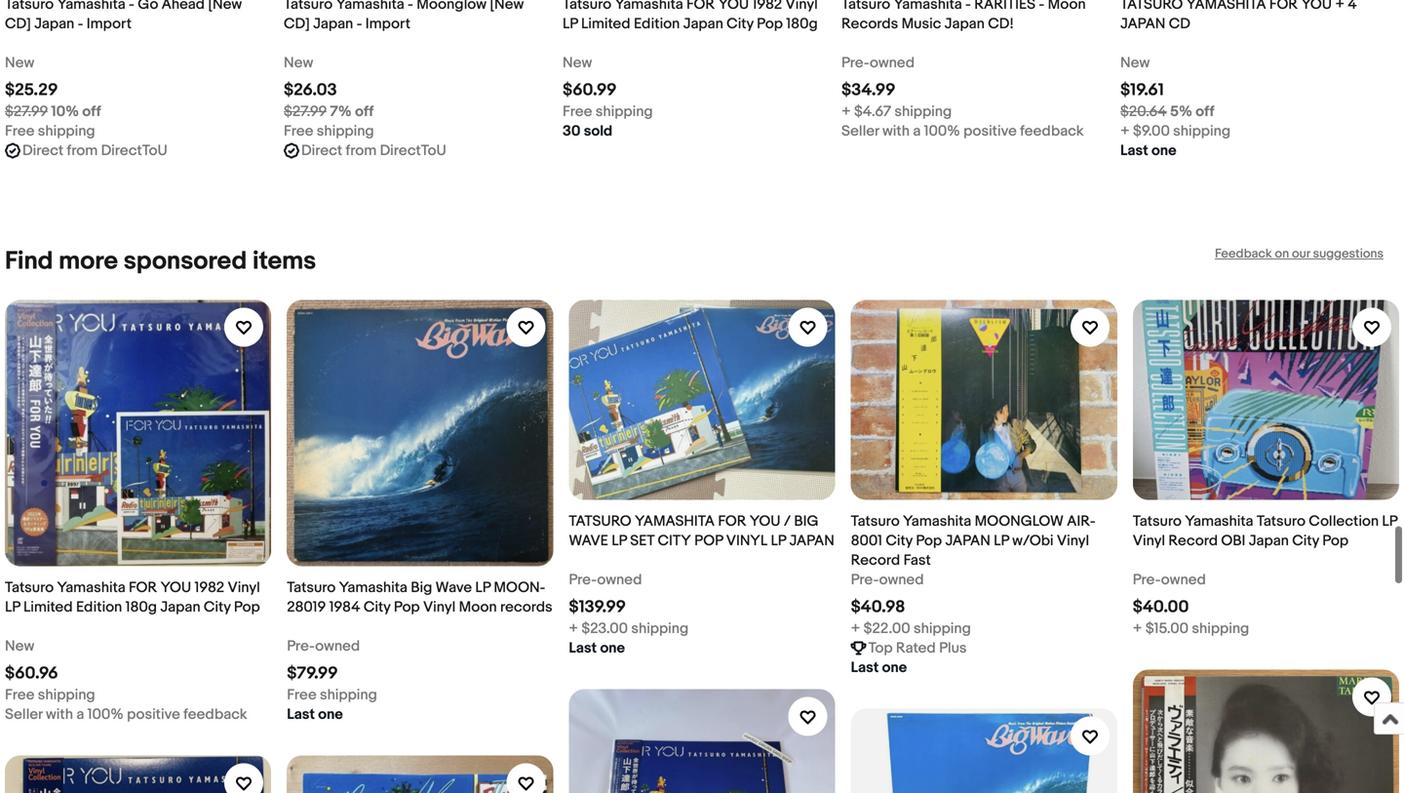 Task type: vqa. For each thing, say whether or not it's contained in the screenshot.


Task type: locate. For each thing, give the bounding box(es) containing it.
for for $60.96
[[129, 579, 157, 597]]

directtou inside text field
[[380, 142, 447, 160]]

0 horizontal spatial japan
[[790, 532, 835, 550]]

new up $60.99
[[563, 54, 592, 72]]

1 vertical spatial positive
[[127, 706, 180, 724]]

yamashita for $19.61
[[1187, 0, 1267, 13]]

positive inside new $60.96 free shipping seller with a 100% positive feedback
[[127, 706, 180, 724]]

0 vertical spatial limited
[[581, 15, 631, 33]]

from inside text field
[[346, 142, 377, 160]]

owned inside pre-owned $79.99 free shipping last one
[[315, 638, 360, 655]]

shipping right $15.00 on the bottom right of the page
[[1193, 620, 1250, 637]]

yamashita for $34.99
[[894, 0, 963, 13]]

100% inside new $60.96 free shipping seller with a 100% positive feedback
[[87, 706, 124, 724]]

import inside tatsuro yamashita - go ahead [new cd] japan - import
[[87, 15, 132, 33]]

pre-owned text field up $79.99
[[287, 637, 360, 656]]

0 horizontal spatial tatsuro
[[569, 513, 632, 530]]

1 horizontal spatial [new
[[490, 0, 524, 13]]

Pre-owned text field
[[569, 570, 642, 590], [851, 570, 925, 590], [1133, 570, 1207, 590], [287, 637, 360, 656]]

1 horizontal spatial from
[[346, 142, 377, 160]]

direct down free shipping text box
[[301, 142, 343, 160]]

last one text field down top
[[851, 658, 908, 677]]

vinyl
[[786, 0, 818, 13], [1057, 532, 1090, 550], [1133, 532, 1166, 550], [228, 579, 260, 597], [423, 599, 456, 616]]

records
[[500, 599, 553, 616]]

1984
[[329, 599, 360, 616]]

edition for $60.99
[[634, 15, 680, 33]]

tatsuro yamashita  for you 1982 vinyl lp limited edition  japan city pop 180g
[[563, 0, 818, 33]]

for for $60.99
[[687, 0, 715, 13]]

new inside new $60.99 free shipping 30 sold
[[563, 54, 592, 72]]

$23.00
[[582, 620, 628, 637]]

180g up new $60.96 free shipping seller with a 100% positive feedback
[[126, 599, 157, 616]]

1 horizontal spatial moon
[[1048, 0, 1086, 13]]

2 horizontal spatial off
[[1196, 103, 1215, 120]]

1 vertical spatial a
[[76, 706, 84, 724]]

pre-owned $34.99 + $4.67 shipping seller with a 100% positive feedback
[[842, 54, 1085, 140]]

0 horizontal spatial 180g
[[126, 599, 157, 616]]

1 vertical spatial edition
[[76, 599, 122, 616]]

shipping down $79.99 text box
[[320, 687, 377, 704]]

Last one text field
[[851, 658, 908, 677], [287, 705, 343, 725]]

0 horizontal spatial with
[[46, 706, 73, 724]]

you
[[719, 0, 749, 13], [1302, 0, 1333, 13], [750, 513, 781, 530], [161, 579, 191, 597]]

$19.61
[[1121, 80, 1165, 100]]

vinyl inside tatsuro yamashita  for you 1982 vinyl lp limited edition  japan city pop 180g
[[786, 0, 818, 13]]

top rated plus
[[869, 639, 967, 657]]

tatsuro for $60.99
[[563, 0, 612, 13]]

1 vertical spatial limited
[[23, 599, 73, 616]]

for inside tatsuro yamashita for you + 4 japan cd
[[1270, 0, 1299, 13]]

new up $26.03 text box
[[284, 54, 313, 72]]

japan inside 'tatsuro yamashita moonglow air- 8001 city pop japan lp w/obi vinyl record fast pre-owned $40.98 + $22.00 shipping'
[[946, 532, 991, 550]]

free up 30
[[563, 103, 593, 120]]

1 horizontal spatial import
[[366, 15, 411, 33]]

0 horizontal spatial 1982
[[195, 579, 225, 597]]

owned up $34.99
[[870, 54, 915, 72]]

0 vertical spatial tatsuro
[[1121, 0, 1184, 13]]

moon down wave on the left bottom of the page
[[459, 599, 497, 616]]

new text field for $19.61
[[1121, 53, 1151, 73]]

pre- inside pre-owned $139.99 + $23.00 shipping last one
[[569, 571, 597, 589]]

yamashita inside tatsuro yamashita - rarities - moon records music japan cd!
[[894, 0, 963, 13]]

off inside new $19.61 $20.64 5% off + $9.00 shipping last one
[[1196, 103, 1215, 120]]

feedback on our suggestions
[[1216, 246, 1384, 261]]

shipping down 7%
[[317, 122, 374, 140]]

shipping right $4.67
[[895, 103, 952, 120]]

pre-
[[842, 54, 870, 72], [569, 571, 597, 589], [851, 571, 880, 589], [1133, 571, 1162, 589], [287, 638, 315, 655]]

3 new text field from the left
[[563, 53, 592, 73]]

1 new text field from the left
[[5, 53, 34, 73]]

0 vertical spatial a
[[914, 122, 921, 140]]

0 horizontal spatial [new
[[208, 0, 242, 13]]

2 import from the left
[[366, 15, 411, 33]]

shipping inside pre-owned $79.99 free shipping last one
[[320, 687, 377, 704]]

180g
[[787, 15, 818, 33], [126, 599, 157, 616]]

pre- up the $34.99 text field
[[842, 54, 870, 72]]

moon right rarities
[[1048, 0, 1086, 13]]

shipping inside new $26.03 $27.99 7% off free shipping
[[317, 122, 374, 140]]

0 vertical spatial moon
[[1048, 0, 1086, 13]]

one down top
[[883, 659, 908, 677]]

shipping down 5%
[[1174, 122, 1231, 140]]

New text field
[[5, 53, 34, 73], [284, 53, 313, 73], [563, 53, 592, 73], [1121, 53, 1151, 73]]

1 off from the left
[[82, 103, 101, 120]]

$27.99 inside new $26.03 $27.99 7% off free shipping
[[284, 103, 327, 120]]

edition up new $60.96 free shipping seller with a 100% positive feedback
[[76, 599, 122, 616]]

-
[[129, 0, 134, 13], [408, 0, 414, 13], [966, 0, 972, 13], [1039, 0, 1045, 13], [78, 15, 83, 33], [357, 15, 362, 33]]

list
[[5, 0, 1400, 192]]

1 horizontal spatial yamashita
[[1187, 0, 1267, 13]]

0 vertical spatial record
[[1169, 532, 1219, 550]]

$26.03 text field
[[284, 80, 337, 100]]

tatsuro inside "tatsuro yamashita - moonglow [new cd] japan - import"
[[284, 0, 333, 13]]

1 direct from the left
[[22, 142, 64, 160]]

4
[[1349, 0, 1358, 13]]

1 horizontal spatial seller with a 100% positive feedback text field
[[842, 121, 1085, 141]]

0 horizontal spatial seller
[[5, 706, 43, 724]]

0 horizontal spatial $27.99
[[5, 103, 48, 120]]

yamashita
[[1187, 0, 1267, 13], [635, 513, 715, 530]]

0 horizontal spatial a
[[76, 706, 84, 724]]

free shipping text field for $79.99
[[287, 686, 377, 705]]

1 horizontal spatial last one text field
[[851, 658, 908, 677]]

2 off from the left
[[355, 103, 374, 120]]

0 horizontal spatial direct
[[22, 142, 64, 160]]

0 vertical spatial seller with a 100% positive feedback text field
[[842, 121, 1085, 141]]

2 $27.99 from the left
[[284, 103, 327, 120]]

yamashita inside 'tatsuro yamashita moonglow air- 8001 city pop japan lp w/obi vinyl record fast pre-owned $40.98 + $22.00 shipping'
[[903, 513, 972, 530]]

list containing $25.29
[[5, 0, 1400, 192]]

lp down /
[[771, 532, 786, 550]]

1 horizontal spatial a
[[914, 122, 921, 140]]

1 vertical spatial seller with a 100% positive feedback text field
[[5, 705, 247, 725]]

0 horizontal spatial direct from directtou
[[22, 142, 168, 160]]

$34.99 text field
[[842, 80, 896, 100]]

yamashita for $79.99
[[339, 579, 408, 597]]

new inside new $60.96 free shipping seller with a 100% positive feedback
[[5, 638, 34, 655]]

tatsuro for $25.29
[[5, 0, 54, 13]]

pop
[[757, 15, 783, 33], [916, 532, 943, 550], [1323, 532, 1349, 550], [234, 599, 260, 616], [394, 599, 420, 616]]

pop inside tatsuro yamashita  for you 1982 vinyl lp limited edition  japan city pop 180g
[[757, 15, 783, 33]]

directtou inside text box
[[101, 142, 168, 160]]

pre- up $40.00
[[1133, 571, 1162, 589]]

1982 for $60.99
[[753, 0, 783, 13]]

2 directtou from the left
[[380, 142, 447, 160]]

1 horizontal spatial off
[[355, 103, 374, 120]]

lp up $60.99
[[563, 15, 578, 33]]

0 horizontal spatial last one text field
[[569, 638, 625, 658]]

group
[[5, 300, 1400, 793]]

1 vertical spatial yamashita
[[635, 513, 715, 530]]

japan down the moonglow in the right bottom of the page
[[946, 532, 991, 550]]

0 horizontal spatial 100%
[[87, 706, 124, 724]]

shipping
[[596, 103, 653, 120], [895, 103, 952, 120], [38, 122, 95, 140], [317, 122, 374, 140], [1174, 122, 1231, 140], [632, 620, 689, 637], [914, 620, 972, 637], [1193, 620, 1250, 637], [38, 687, 95, 704], [320, 687, 377, 704]]

free down the 'previous price $27.99 10% off' text box at left
[[5, 122, 35, 140]]

off for $26.03
[[355, 103, 374, 120]]

180g left records
[[787, 15, 818, 33]]

import up new $26.03 $27.99 7% off free shipping
[[366, 15, 411, 33]]

one down $79.99
[[318, 706, 343, 724]]

record
[[1169, 532, 1219, 550], [851, 552, 901, 569]]

off right "10%"
[[82, 103, 101, 120]]

edition for $60.96
[[76, 599, 122, 616]]

free shipping text field down $79.99 text box
[[287, 686, 377, 705]]

a
[[914, 122, 921, 140], [76, 706, 84, 724]]

cd] up $25.29 text box
[[5, 15, 31, 33]]

new text field up $26.03 text box
[[284, 53, 313, 73]]

lp down the moonglow in the right bottom of the page
[[994, 532, 1010, 550]]

+ inside new $19.61 $20.64 5% off + $9.00 shipping last one
[[1121, 122, 1130, 140]]

you inside tatsuro yamashita  for you 1982 vinyl lp limited edition 180g japan city pop
[[161, 579, 191, 597]]

with down $60.96 text box
[[46, 706, 73, 724]]

pre- for $79.99
[[287, 638, 315, 655]]

record inside tatsuro yamashita tatsuro collection lp vinyl record obi japan city pop
[[1169, 532, 1219, 550]]

with inside pre-owned $34.99 + $4.67 shipping seller with a 100% positive feedback
[[883, 122, 910, 140]]

last down "$23.00"
[[569, 639, 597, 657]]

- right rarities
[[1039, 0, 1045, 13]]

yamashita inside tatsuro yamashita - go ahead [new cd] japan - import
[[57, 0, 126, 13]]

last down top
[[851, 659, 879, 677]]

tatsuro inside tatsuro yamashita for you / big wave lp set city pop vinyl lp japan
[[569, 513, 632, 530]]

1 horizontal spatial 1982
[[753, 0, 783, 13]]

new
[[5, 54, 34, 72], [284, 54, 313, 72], [563, 54, 592, 72], [1121, 54, 1151, 72], [5, 638, 34, 655]]

shipping right "$23.00"
[[632, 620, 689, 637]]

new text field for $60.99
[[563, 53, 592, 73]]

seller down $4.67
[[842, 122, 880, 140]]

+ down the $40.98 text field
[[851, 620, 861, 637]]

yamashita inside tatsuro yamashita  for you 1982 vinyl lp limited edition  japan city pop 180g
[[615, 0, 684, 13]]

tatsuro up $25.29 text box
[[5, 0, 54, 13]]

Free shipping text field
[[563, 102, 653, 121], [5, 121, 95, 141], [5, 686, 95, 705], [287, 686, 377, 705]]

free shipping text field down "10%"
[[5, 121, 95, 141]]

$60.99
[[563, 80, 617, 100]]

pre-owned text field for $40.98
[[851, 570, 925, 590]]

0 vertical spatial yamashita
[[1187, 0, 1267, 13]]

free inside new $25.29 $27.99 10% off free shipping
[[5, 122, 35, 140]]

direct from directtou for $25.29
[[22, 142, 168, 160]]

1 horizontal spatial direct from directtou
[[301, 142, 447, 160]]

positive
[[964, 122, 1017, 140], [127, 706, 180, 724]]

yamashita inside tatsuro yamashita big wave lp moon- 28019 1984 city pop vinyl moon records
[[339, 579, 408, 597]]

1 horizontal spatial cd]
[[284, 15, 310, 33]]

japan
[[1121, 15, 1166, 33], [790, 532, 835, 550], [946, 532, 991, 550]]

1982 for $60.96
[[195, 579, 225, 597]]

4 new text field from the left
[[1121, 53, 1151, 73]]

new inside new $25.29 $27.99 10% off free shipping
[[5, 54, 34, 72]]

pre- up $79.99 text box
[[287, 638, 315, 655]]

1 horizontal spatial 180g
[[787, 15, 818, 33]]

0 horizontal spatial from
[[67, 142, 98, 160]]

tatsuro yamashita - rarities - moon records music japan cd!
[[842, 0, 1086, 33]]

free down $60.96 text box
[[5, 687, 35, 704]]

previous price $27.99 10% off text field
[[5, 102, 101, 121]]

japan down "big" on the bottom of page
[[790, 532, 835, 550]]

0 horizontal spatial import
[[87, 15, 132, 33]]

free down $79.99 text box
[[287, 687, 317, 704]]

1982 inside tatsuro yamashita  for you 1982 vinyl lp limited edition 180g japan city pop
[[195, 579, 225, 597]]

one inside new $19.61 $20.64 5% off + $9.00 shipping last one
[[1152, 142, 1177, 160]]

/
[[784, 513, 791, 530]]

1 vertical spatial 1982
[[195, 579, 225, 597]]

0 vertical spatial edition
[[634, 15, 680, 33]]

2 cd] from the left
[[284, 15, 310, 33]]

tatsuro yamashita  for you 1982 vinyl lp limited edition 180g japan city pop
[[5, 579, 260, 616]]

0 horizontal spatial moon
[[459, 599, 497, 616]]

0 horizontal spatial yamashita
[[635, 513, 715, 530]]

$15.00
[[1146, 620, 1189, 637]]

yamashita inside "tatsuro yamashita - moonglow [new cd] japan - import"
[[336, 0, 405, 13]]

set
[[631, 532, 655, 550]]

shipping down $60.96 text box
[[38, 687, 95, 704]]

tatsuro inside tatsuro yamashita  for you 1982 vinyl lp limited edition 180g japan city pop
[[5, 579, 54, 597]]

city
[[727, 15, 754, 33], [886, 532, 913, 550], [1293, 532, 1320, 550], [204, 599, 231, 616], [364, 599, 391, 616]]

limited inside tatsuro yamashita  for you 1982 vinyl lp limited edition  japan city pop 180g
[[581, 15, 631, 33]]

you inside tatsuro yamashita for you / big wave lp set city pop vinyl lp japan
[[750, 513, 781, 530]]

0 vertical spatial positive
[[964, 122, 1017, 140]]

1 $27.99 from the left
[[5, 103, 48, 120]]

Last one text field
[[1121, 141, 1177, 160], [569, 638, 625, 658]]

new for $25.29
[[5, 54, 34, 72]]

new text field up $60.99
[[563, 53, 592, 73]]

+ inside pre-owned $139.99 + $23.00 shipping last one
[[569, 620, 579, 637]]

direct down the 'previous price $27.99 10% off' text box at left
[[22, 142, 64, 160]]

moonglow
[[975, 513, 1064, 530]]

1 horizontal spatial feedback
[[1021, 122, 1085, 140]]

1 horizontal spatial seller
[[842, 122, 880, 140]]

1 vertical spatial feedback
[[184, 706, 247, 724]]

previous price $20.64 5% off text field
[[1121, 102, 1215, 121]]

owned inside pre-owned $139.99 + $23.00 shipping last one
[[597, 571, 642, 589]]

2 [new from the left
[[490, 0, 524, 13]]

+ left $15.00 on the bottom right of the page
[[1133, 620, 1143, 637]]

owned for $79.99
[[315, 638, 360, 655]]

$9.00
[[1134, 122, 1171, 140]]

+ inside tatsuro yamashita for you + 4 japan cd
[[1336, 0, 1345, 13]]

last inside new $19.61 $20.64 5% off + $9.00 shipping last one
[[1121, 142, 1149, 160]]

1 vertical spatial with
[[46, 706, 73, 724]]

pre-owned text field for $79.99
[[287, 637, 360, 656]]

off right 5%
[[1196, 103, 1215, 120]]

free inside new $26.03 $27.99 7% off free shipping
[[284, 122, 314, 140]]

Direct from DirectToU text field
[[22, 141, 168, 160]]

pre-owned $40.00 + $15.00 shipping
[[1133, 571, 1250, 637]]

cd]
[[5, 15, 31, 33], [284, 15, 310, 33]]

1 horizontal spatial limited
[[581, 15, 631, 33]]

0 vertical spatial feedback
[[1021, 122, 1085, 140]]

1 vertical spatial last one text field
[[287, 705, 343, 725]]

off
[[82, 103, 101, 120], [355, 103, 374, 120], [1196, 103, 1215, 120]]

tatsuro inside tatsuro yamashita  for you 1982 vinyl lp limited edition  japan city pop 180g
[[563, 0, 612, 13]]

1 horizontal spatial with
[[883, 122, 910, 140]]

moon
[[1048, 0, 1086, 13], [459, 599, 497, 616]]

0 horizontal spatial limited
[[23, 599, 73, 616]]

from inside text box
[[67, 142, 98, 160]]

japan inside tatsuro yamashita - go ahead [new cd] japan - import
[[34, 15, 74, 33]]

owned up $79.99 text box
[[315, 638, 360, 655]]

last one text field down $79.99
[[287, 705, 343, 725]]

last down $79.99
[[287, 706, 315, 724]]

1 vertical spatial seller
[[5, 706, 43, 724]]

1 horizontal spatial tatsuro
[[1121, 0, 1184, 13]]

1 horizontal spatial direct
[[301, 142, 343, 160]]

2 horizontal spatial japan
[[1121, 15, 1166, 33]]

yamashita up cd
[[1187, 0, 1267, 13]]

one down + $9.00 shipping text field
[[1152, 142, 1177, 160]]

1 vertical spatial record
[[851, 552, 901, 569]]

1 direct from directtou from the left
[[22, 142, 168, 160]]

find
[[5, 246, 53, 277]]

vinyl inside tatsuro yamashita  for you 1982 vinyl lp limited edition 180g japan city pop
[[228, 579, 260, 597]]

lp left set
[[612, 532, 627, 550]]

0 vertical spatial 180g
[[787, 15, 818, 33]]

record down 8001
[[851, 552, 901, 569]]

0 horizontal spatial directtou
[[101, 142, 168, 160]]

last
[[1121, 142, 1149, 160], [569, 639, 597, 657], [851, 659, 879, 677], [287, 706, 315, 724]]

shipping inside 'tatsuro yamashita moonglow air- 8001 city pop japan lp w/obi vinyl record fast pre-owned $40.98 + $22.00 shipping'
[[914, 620, 972, 637]]

new for $19.61
[[1121, 54, 1151, 72]]

0 vertical spatial seller
[[842, 122, 880, 140]]

180g inside tatsuro yamashita  for you 1982 vinyl lp limited edition  japan city pop 180g
[[787, 15, 818, 33]]

+ $22.00 shipping text field
[[851, 619, 972, 638]]

vinyl inside tatsuro yamashita tatsuro collection lp vinyl record obi japan city pop
[[1133, 532, 1166, 550]]

import up new $25.29 $27.99 10% off free shipping
[[87, 15, 132, 33]]

0 vertical spatial 100%
[[925, 122, 961, 140]]

tatsuro for $60.96
[[5, 579, 54, 597]]

shipping up plus
[[914, 620, 972, 637]]

last one text field down $9.00
[[1121, 141, 1177, 160]]

yamashita inside tatsuro yamashita for you / big wave lp set city pop vinyl lp japan
[[635, 513, 715, 530]]

pre-owned text field up $40.98
[[851, 570, 925, 590]]

shipping inside new $60.99 free shipping 30 sold
[[596, 103, 653, 120]]

1 horizontal spatial positive
[[964, 122, 1017, 140]]

[new right ahead
[[208, 0, 242, 13]]

1 directtou from the left
[[101, 142, 168, 160]]

2 from from the left
[[346, 142, 377, 160]]

tatsuro right air-
[[1133, 513, 1182, 530]]

feedback
[[1216, 246, 1273, 261]]

1 from from the left
[[67, 142, 98, 160]]

pop inside tatsuro yamashita  for you 1982 vinyl lp limited edition 180g japan city pop
[[234, 599, 260, 616]]

items
[[253, 246, 316, 277]]

- up new $25.29 $27.99 10% off free shipping
[[78, 15, 83, 33]]

cd] up $26.03
[[284, 15, 310, 33]]

0 vertical spatial with
[[883, 122, 910, 140]]

pre- up $40.98
[[851, 571, 880, 589]]

owned up $139.99 text box
[[597, 571, 642, 589]]

you inside tatsuro yamashita  for you 1982 vinyl lp limited edition  japan city pop 180g
[[719, 0, 749, 13]]

+ left $9.00
[[1121, 122, 1130, 140]]

direct for $25.29
[[22, 142, 64, 160]]

tatsuro
[[5, 0, 54, 13], [284, 0, 333, 13], [563, 0, 612, 13], [842, 0, 891, 13], [851, 513, 900, 530], [1133, 513, 1182, 530], [1257, 513, 1306, 530], [5, 579, 54, 597], [287, 579, 336, 597]]

limited up new text box
[[23, 599, 73, 616]]

yamashita for $139.99
[[635, 513, 715, 530]]

city inside tatsuro yamashita  for you 1982 vinyl lp limited edition  japan city pop 180g
[[727, 15, 754, 33]]

tatsuro for $40.00
[[1133, 513, 1182, 530]]

owned
[[870, 54, 915, 72], [597, 571, 642, 589], [880, 571, 925, 589], [1162, 571, 1207, 589], [315, 638, 360, 655]]

from down "10%"
[[67, 142, 98, 160]]

$27.99 for $25.29
[[5, 103, 48, 120]]

1 horizontal spatial last one text field
[[1121, 141, 1177, 160]]

free shipping text field down $60.96 text box
[[5, 686, 95, 705]]

3 off from the left
[[1196, 103, 1215, 120]]

100% inside pre-owned $34.99 + $4.67 shipping seller with a 100% positive feedback
[[925, 122, 961, 140]]

direct inside text box
[[22, 142, 64, 160]]

seller
[[842, 122, 880, 140], [5, 706, 43, 724]]

for inside tatsuro yamashita  for you 1982 vinyl lp limited edition 180g japan city pop
[[129, 579, 157, 597]]

for
[[687, 0, 715, 13], [1270, 0, 1299, 13], [718, 513, 747, 530], [129, 579, 157, 597]]

+ left "$23.00"
[[569, 620, 579, 637]]

tatsuro up wave
[[569, 513, 632, 530]]

owned down fast
[[880, 571, 925, 589]]

import
[[87, 15, 132, 33], [366, 15, 411, 33]]

$27.99 for $26.03
[[284, 103, 327, 120]]

2 direct from directtou from the left
[[301, 142, 447, 160]]

0 horizontal spatial feedback
[[184, 706, 247, 724]]

lp up new text box
[[5, 599, 20, 616]]

new up $19.61 text box
[[1121, 54, 1151, 72]]

1 import from the left
[[87, 15, 132, 33]]

+ $23.00 shipping text field
[[569, 619, 689, 638]]

tatsuro up 28019
[[287, 579, 336, 597]]

from for $26.03
[[346, 142, 377, 160]]

last one text field down "$23.00"
[[569, 638, 625, 658]]

new text field up $25.29 text box
[[5, 53, 34, 73]]

more
[[59, 246, 118, 277]]

pre- inside pre-owned $34.99 + $4.67 shipping seller with a 100% positive feedback
[[842, 54, 870, 72]]

yamashita for $60.96
[[57, 579, 126, 597]]

0 horizontal spatial last one text field
[[287, 705, 343, 725]]

+
[[1336, 0, 1345, 13], [842, 103, 851, 120], [1121, 122, 1130, 140], [569, 620, 579, 637], [851, 620, 861, 637], [1133, 620, 1143, 637]]

new $60.99 free shipping 30 sold
[[563, 54, 653, 140]]

free
[[563, 103, 593, 120], [5, 122, 35, 140], [284, 122, 314, 140], [5, 687, 35, 704], [287, 687, 317, 704]]

yamashita
[[57, 0, 126, 13], [336, 0, 405, 13], [615, 0, 684, 13], [894, 0, 963, 13], [903, 513, 972, 530], [1186, 513, 1254, 530], [57, 579, 126, 597], [339, 579, 408, 597]]

Seller with a 100% positive feedback text field
[[842, 121, 1085, 141], [5, 705, 247, 725]]

0 vertical spatial last one text field
[[1121, 141, 1177, 160]]

edition
[[634, 15, 680, 33], [76, 599, 122, 616]]

10%
[[51, 103, 79, 120]]

records
[[842, 15, 899, 33]]

new $25.29 $27.99 10% off free shipping
[[5, 54, 101, 140]]

yamashita for $40.00
[[1186, 513, 1254, 530]]

$139.99 text field
[[569, 597, 626, 617]]

tatsuro inside tatsuro yamashita - rarities - moon records music japan cd!
[[842, 0, 891, 13]]

edition inside tatsuro yamashita  for you 1982 vinyl lp limited edition 180g japan city pop
[[76, 599, 122, 616]]

shipping up sold
[[596, 103, 653, 120]]

off right 7%
[[355, 103, 374, 120]]

lp
[[563, 15, 578, 33], [1383, 513, 1398, 530], [612, 532, 627, 550], [771, 532, 786, 550], [994, 532, 1010, 550], [476, 579, 491, 597], [5, 599, 20, 616]]

0 vertical spatial last one text field
[[851, 658, 908, 677]]

record left obi
[[1169, 532, 1219, 550]]

japan inside "tatsuro yamashita - moonglow [new cd] japan - import"
[[313, 15, 353, 33]]

1 cd] from the left
[[5, 15, 31, 33]]

0 vertical spatial 1982
[[753, 0, 783, 13]]

+ inside pre-owned $40.00 + $15.00 shipping
[[1133, 620, 1143, 637]]

1 horizontal spatial directtou
[[380, 142, 447, 160]]

0 horizontal spatial seller with a 100% positive feedback text field
[[5, 705, 247, 725]]

one down "$23.00"
[[600, 639, 625, 657]]

tatsuro up 8001
[[851, 513, 900, 530]]

pre-owned text field up $139.99
[[569, 570, 642, 590]]

$27.99 down $25.29 text box
[[5, 103, 48, 120]]

seller with a 100% positive feedback text field for $60.96
[[5, 705, 247, 725]]

last one
[[851, 659, 908, 677]]

2 new text field from the left
[[284, 53, 313, 73]]

tatsuro up records
[[842, 0, 891, 13]]

0 horizontal spatial record
[[851, 552, 901, 569]]

japan left cd
[[1121, 15, 1166, 33]]

for inside tatsuro yamashita for you / big wave lp set city pop vinyl lp japan
[[718, 513, 747, 530]]

1 horizontal spatial japan
[[946, 532, 991, 550]]

1 vertical spatial 180g
[[126, 599, 157, 616]]

with down + $4.67 shipping text field on the right top of page
[[883, 122, 910, 140]]

1 vertical spatial tatsuro
[[569, 513, 632, 530]]

you for $19.61
[[1302, 0, 1333, 13]]

tatsuro left collection
[[1257, 513, 1306, 530]]

1 vertical spatial 100%
[[87, 706, 124, 724]]

$25.29 text field
[[5, 80, 58, 100]]

new for $60.96
[[5, 638, 34, 655]]

shipping inside new $19.61 $20.64 5% off + $9.00 shipping last one
[[1174, 122, 1231, 140]]

direct from directtou for $26.03
[[301, 142, 447, 160]]

1 vertical spatial moon
[[459, 599, 497, 616]]

1 horizontal spatial 100%
[[925, 122, 961, 140]]

0 horizontal spatial edition
[[76, 599, 122, 616]]

with
[[883, 122, 910, 140], [46, 706, 73, 724]]

off inside new $25.29 $27.99 10% off free shipping
[[82, 103, 101, 120]]

last down $9.00
[[1121, 142, 1149, 160]]

for for $19.61
[[1270, 0, 1299, 13]]

yamashita up city
[[635, 513, 715, 530]]

0 horizontal spatial positive
[[127, 706, 180, 724]]

one
[[1152, 142, 1177, 160], [600, 639, 625, 657], [883, 659, 908, 677], [318, 706, 343, 724]]

free inside pre-owned $79.99 free shipping last one
[[287, 687, 317, 704]]

tatsuro up new text box
[[5, 579, 54, 597]]

$4.67
[[855, 103, 892, 120]]

Free shipping text field
[[284, 121, 374, 141]]

2 direct from the left
[[301, 142, 343, 160]]

shipping down "10%"
[[38, 122, 95, 140]]

pre- up $139.99
[[569, 571, 597, 589]]

new up $60.96 text box
[[5, 638, 34, 655]]

1 horizontal spatial edition
[[634, 15, 680, 33]]

$27.99 down $26.03
[[284, 103, 327, 120]]

1 horizontal spatial record
[[1169, 532, 1219, 550]]

1 [new from the left
[[208, 0, 242, 13]]

new text field for $25.29
[[5, 53, 34, 73]]

0 horizontal spatial off
[[82, 103, 101, 120]]

tatsuro for $79.99
[[287, 579, 336, 597]]

0 horizontal spatial cd]
[[5, 15, 31, 33]]

vinyl inside 'tatsuro yamashita moonglow air- 8001 city pop japan lp w/obi vinyl record fast pre-owned $40.98 + $22.00 shipping'
[[1057, 532, 1090, 550]]

feedback on our suggestions link
[[1216, 246, 1384, 261]]

1982
[[753, 0, 783, 13], [195, 579, 225, 597]]

$40.00
[[1133, 597, 1190, 617]]

1 horizontal spatial $27.99
[[284, 103, 327, 120]]

1 vertical spatial last one text field
[[569, 638, 625, 658]]



Task type: describe. For each thing, give the bounding box(es) containing it.
tatsuro yamashita moonglow air- 8001 city pop japan lp w/obi vinyl record fast pre-owned $40.98 + $22.00 shipping
[[851, 513, 1096, 637]]

30
[[563, 122, 581, 140]]

+ $9.00 shipping text field
[[1121, 121, 1231, 141]]

$60.96 text field
[[5, 664, 58, 684]]

for for $139.99
[[718, 513, 747, 530]]

moon inside tatsuro yamashita big wave lp moon- 28019 1984 city pop vinyl moon records
[[459, 599, 497, 616]]

- left moonglow
[[408, 0, 414, 13]]

vinyl
[[727, 532, 768, 550]]

Top Rated Plus text field
[[869, 638, 967, 658]]

$26.03
[[284, 80, 337, 100]]

ahead
[[162, 0, 205, 13]]

$20.64
[[1121, 103, 1168, 120]]

30 sold text field
[[563, 121, 613, 141]]

+ $15.00 shipping text field
[[1133, 619, 1250, 638]]

tatsuro yamashita for you + 4 japan cd
[[1121, 0, 1358, 33]]

tatsuro yamashita for you / big wave lp set city pop vinyl lp japan
[[569, 513, 835, 550]]

8001
[[851, 532, 883, 550]]

pre-owned text field for $40.00
[[1133, 570, 1207, 590]]

owned inside pre-owned $40.00 + $15.00 shipping
[[1162, 571, 1207, 589]]

air-
[[1068, 513, 1096, 530]]

new $26.03 $27.99 7% off free shipping
[[284, 54, 374, 140]]

tatsuro for $19.61
[[1121, 0, 1184, 13]]

w/obi
[[1013, 532, 1054, 550]]

28019
[[287, 599, 326, 616]]

big
[[795, 513, 819, 530]]

$19.61 text field
[[1121, 80, 1165, 100]]

shipping inside pre-owned $40.00 + $15.00 shipping
[[1193, 620, 1250, 637]]

- left go
[[129, 0, 134, 13]]

off for $25.29
[[82, 103, 101, 120]]

moon inside tatsuro yamashita - rarities - moon records music japan cd!
[[1048, 0, 1086, 13]]

tatsuro yamashita - moonglow [new cd] japan - import
[[284, 0, 524, 33]]

japan inside tatsuro yamashita  for you 1982 vinyl lp limited edition 180g japan city pop
[[160, 599, 201, 616]]

shipping inside new $60.96 free shipping seller with a 100% positive feedback
[[38, 687, 95, 704]]

rated
[[897, 639, 936, 657]]

lp inside tatsuro yamashita  for you 1982 vinyl lp limited edition 180g japan city pop
[[5, 599, 20, 616]]

$60.96
[[5, 664, 58, 684]]

seller inside pre-owned $34.99 + $4.67 shipping seller with a 100% positive feedback
[[842, 122, 880, 140]]

sold
[[584, 122, 613, 140]]

obi
[[1222, 532, 1246, 550]]

from for $25.29
[[67, 142, 98, 160]]

direct for $26.03
[[301, 142, 343, 160]]

yamashita for $26.03
[[336, 0, 405, 13]]

on
[[1276, 246, 1290, 261]]

last inside pre-owned $139.99 + $23.00 shipping last one
[[569, 639, 597, 657]]

+ $4.67 shipping text field
[[842, 102, 952, 121]]

free shipping text field for $60.99
[[563, 102, 653, 121]]

shipping inside new $25.29 $27.99 10% off free shipping
[[38, 122, 95, 140]]

off for $19.61
[[1196, 103, 1215, 120]]

big
[[411, 579, 433, 597]]

owned for $34.99
[[870, 54, 915, 72]]

$34.99
[[842, 80, 896, 100]]

vinyl for $40.00
[[1133, 532, 1166, 550]]

new for $60.99
[[563, 54, 592, 72]]

owned inside 'tatsuro yamashita moonglow air- 8001 city pop japan lp w/obi vinyl record fast pre-owned $40.98 + $22.00 shipping'
[[880, 571, 925, 589]]

cd
[[1170, 15, 1191, 33]]

japan inside tatsuro yamashita  for you 1982 vinyl lp limited edition  japan city pop 180g
[[684, 15, 724, 33]]

one inside pre-owned $79.99 free shipping last one
[[318, 706, 343, 724]]

vinyl for $60.99
[[786, 0, 818, 13]]

7%
[[330, 103, 352, 120]]

city
[[658, 532, 692, 550]]

5%
[[1171, 103, 1193, 120]]

lp inside 'tatsuro yamashita moonglow air- 8001 city pop japan lp w/obi vinyl record fast pre-owned $40.98 + $22.00 shipping'
[[994, 532, 1010, 550]]

feedback inside pre-owned $34.99 + $4.67 shipping seller with a 100% positive feedback
[[1021, 122, 1085, 140]]

free inside new $60.96 free shipping seller with a 100% positive feedback
[[5, 687, 35, 704]]

lp inside tatsuro yamashita  for you 1982 vinyl lp limited edition  japan city pop 180g
[[563, 15, 578, 33]]

directtou for $25.29
[[101, 142, 168, 160]]

japan inside tatsuro yamashita for you / big wave lp set city pop vinyl lp japan
[[790, 532, 835, 550]]

feedback inside new $60.96 free shipping seller with a 100% positive feedback
[[184, 706, 247, 724]]

new $19.61 $20.64 5% off + $9.00 shipping last one
[[1121, 54, 1231, 160]]

music
[[902, 15, 942, 33]]

positive inside pre-owned $34.99 + $4.67 shipping seller with a 100% positive feedback
[[964, 122, 1017, 140]]

yamashita for $60.99
[[615, 0, 684, 13]]

wave
[[569, 532, 609, 550]]

$40.98
[[851, 597, 906, 617]]

collection
[[1310, 513, 1380, 530]]

$79.99 text field
[[287, 664, 338, 684]]

moon-
[[494, 579, 546, 597]]

Direct from DirectToU text field
[[301, 141, 447, 160]]

yamashita for $25.29
[[57, 0, 126, 13]]

city inside tatsuro yamashita big wave lp moon- 28019 1984 city pop vinyl moon records
[[364, 599, 391, 616]]

city inside tatsuro yamashita tatsuro collection lp vinyl record obi japan city pop
[[1293, 532, 1320, 550]]

limited for $60.96
[[23, 599, 73, 616]]

lp inside tatsuro yamashita tatsuro collection lp vinyl record obi japan city pop
[[1383, 513, 1398, 530]]

pre-owned $139.99 + $23.00 shipping last one
[[569, 571, 689, 657]]

go
[[138, 0, 158, 13]]

moonglow
[[417, 0, 487, 13]]

$25.29
[[5, 80, 58, 100]]

a inside pre-owned $34.99 + $4.67 shipping seller with a 100% positive feedback
[[914, 122, 921, 140]]

- up new $26.03 $27.99 7% off free shipping
[[357, 15, 362, 33]]

pre-owned $79.99 free shipping last one
[[287, 638, 377, 724]]

import inside "tatsuro yamashita - moonglow [new cd] japan - import"
[[366, 15, 411, 33]]

wave
[[436, 579, 472, 597]]

pop inside tatsuro yamashita big wave lp moon- 28019 1984 city pop vinyl moon records
[[394, 599, 420, 616]]

seller inside new $60.96 free shipping seller with a 100% positive feedback
[[5, 706, 43, 724]]

$79.99
[[287, 664, 338, 684]]

previous price $27.99 7% off text field
[[284, 102, 374, 121]]

new text field for $26.03
[[284, 53, 313, 73]]

limited for $60.99
[[581, 15, 631, 33]]

top
[[869, 639, 893, 657]]

group containing $139.99
[[5, 300, 1400, 793]]

cd!
[[989, 15, 1015, 33]]

owned for $139.99
[[597, 571, 642, 589]]

pre-owned text field for $139.99
[[569, 570, 642, 590]]

new $60.96 free shipping seller with a 100% positive feedback
[[5, 638, 247, 724]]

$40.00 text field
[[1133, 597, 1190, 617]]

our
[[1293, 246, 1311, 261]]

last inside pre-owned $79.99 free shipping last one
[[287, 706, 315, 724]]

$60.99 text field
[[563, 80, 617, 100]]

pre- for $139.99
[[569, 571, 597, 589]]

cd] inside tatsuro yamashita - go ahead [new cd] japan - import
[[5, 15, 31, 33]]

tatsuro for $139.99
[[569, 513, 632, 530]]

free inside new $60.99 free shipping 30 sold
[[563, 103, 593, 120]]

you for $60.96
[[161, 579, 191, 597]]

directtou for $26.03
[[380, 142, 447, 160]]

city inside tatsuro yamashita  for you 1982 vinyl lp limited edition 180g japan city pop
[[204, 599, 231, 616]]

shipping inside pre-owned $34.99 + $4.67 shipping seller with a 100% positive feedback
[[895, 103, 952, 120]]

pre- inside pre-owned $40.00 + $15.00 shipping
[[1133, 571, 1162, 589]]

tatsuro yamashita - go ahead [new cd] japan - import
[[5, 0, 242, 33]]

tatsuro yamashita big wave lp moon- 28019 1984 city pop vinyl moon records
[[287, 579, 553, 616]]

tatsuro for $34.99
[[842, 0, 891, 13]]

pop inside tatsuro yamashita tatsuro collection lp vinyl record obi japan city pop
[[1323, 532, 1349, 550]]

one inside pre-owned $139.99 + $23.00 shipping last one
[[600, 639, 625, 657]]

Pre-owned text field
[[842, 53, 915, 73]]

find more sponsored items
[[5, 246, 316, 277]]

you for $139.99
[[750, 513, 781, 530]]

tatsuro inside 'tatsuro yamashita moonglow air- 8001 city pop japan lp w/obi vinyl record fast pre-owned $40.98 + $22.00 shipping'
[[851, 513, 900, 530]]

pre- for $34.99
[[842, 54, 870, 72]]

[new inside "tatsuro yamashita - moonglow [new cd] japan - import"
[[490, 0, 524, 13]]

city inside 'tatsuro yamashita moonglow air- 8001 city pop japan lp w/obi vinyl record fast pre-owned $40.98 + $22.00 shipping'
[[886, 532, 913, 550]]

lp inside tatsuro yamashita big wave lp moon- 28019 1984 city pop vinyl moon records
[[476, 579, 491, 597]]

vinyl inside tatsuro yamashita big wave lp moon- 28019 1984 city pop vinyl moon records
[[423, 599, 456, 616]]

rarities
[[975, 0, 1036, 13]]

shipping inside pre-owned $139.99 + $23.00 shipping last one
[[632, 620, 689, 637]]

pop inside 'tatsuro yamashita moonglow air- 8001 city pop japan lp w/obi vinyl record fast pre-owned $40.98 + $22.00 shipping'
[[916, 532, 943, 550]]

+ inside 'tatsuro yamashita moonglow air- 8001 city pop japan lp w/obi vinyl record fast pre-owned $40.98 + $22.00 shipping'
[[851, 620, 861, 637]]

180g inside tatsuro yamashita  for you 1982 vinyl lp limited edition 180g japan city pop
[[126, 599, 157, 616]]

japan inside tatsuro yamashita - rarities - moon records music japan cd!
[[945, 15, 985, 33]]

plus
[[940, 639, 967, 657]]

$40.98 text field
[[851, 597, 906, 617]]

a inside new $60.96 free shipping seller with a 100% positive feedback
[[76, 706, 84, 724]]

japan inside tatsuro yamashita tatsuro collection lp vinyl record obi japan city pop
[[1250, 532, 1290, 550]]

free shipping text field for $60.96
[[5, 686, 95, 705]]

with inside new $60.96 free shipping seller with a 100% positive feedback
[[46, 706, 73, 724]]

New text field
[[5, 637, 34, 656]]

record inside 'tatsuro yamashita moonglow air- 8001 city pop japan lp w/obi vinyl record fast pre-owned $40.98 + $22.00 shipping'
[[851, 552, 901, 569]]

$22.00
[[864, 620, 911, 637]]

tatsuro for $26.03
[[284, 0, 333, 13]]

$139.99
[[569, 597, 626, 617]]

+ inside pre-owned $34.99 + $4.67 shipping seller with a 100% positive feedback
[[842, 103, 851, 120]]

fast
[[904, 552, 932, 569]]

suggestions
[[1314, 246, 1384, 261]]

new for $26.03
[[284, 54, 313, 72]]

japan inside tatsuro yamashita for you + 4 japan cd
[[1121, 15, 1166, 33]]

vinyl for $60.96
[[228, 579, 260, 597]]

[new inside tatsuro yamashita - go ahead [new cd] japan - import
[[208, 0, 242, 13]]

pre- inside 'tatsuro yamashita moonglow air- 8001 city pop japan lp w/obi vinyl record fast pre-owned $40.98 + $22.00 shipping'
[[851, 571, 880, 589]]

- left rarities
[[966, 0, 972, 13]]

pop
[[695, 532, 723, 550]]

tatsuro yamashita tatsuro collection lp vinyl record obi japan city pop
[[1133, 513, 1398, 550]]

sponsored
[[124, 246, 247, 277]]

seller with a 100% positive feedback text field for $34.99
[[842, 121, 1085, 141]]

cd] inside "tatsuro yamashita - moonglow [new cd] japan - import"
[[284, 15, 310, 33]]

you for $60.99
[[719, 0, 749, 13]]



